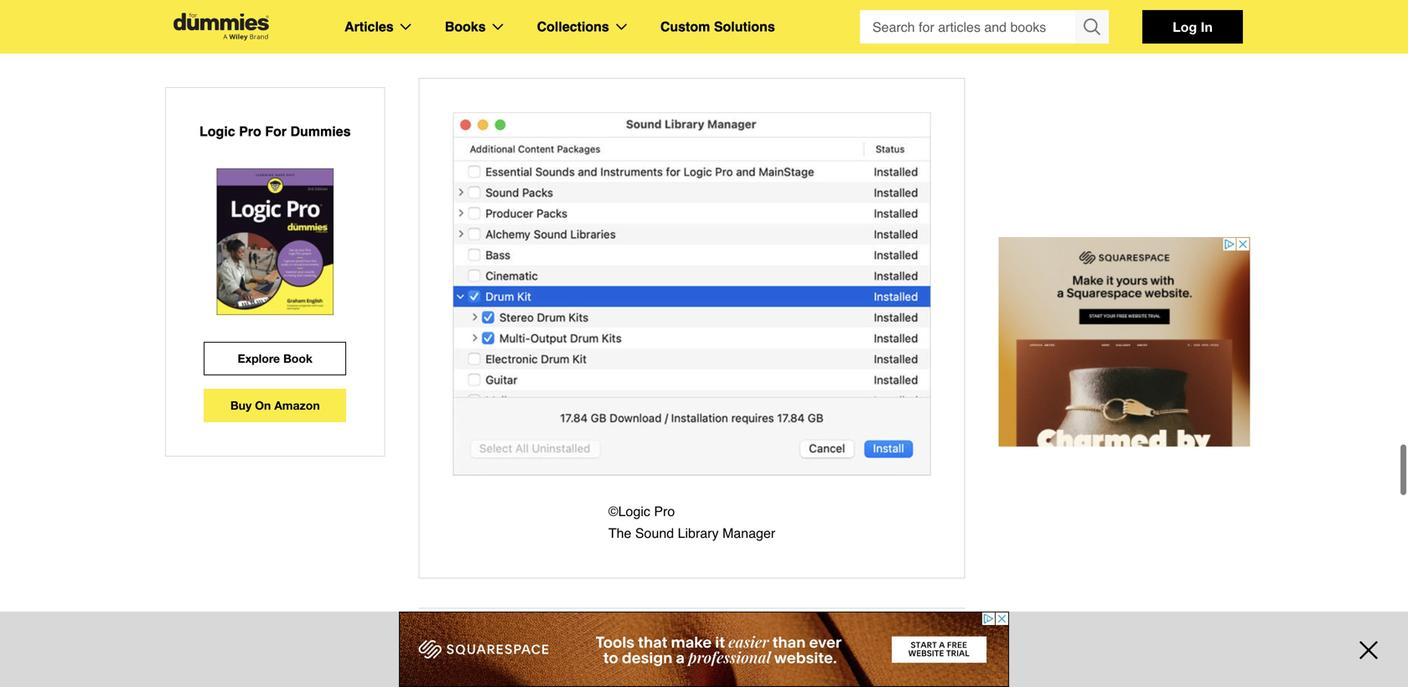 Task type: describe. For each thing, give the bounding box(es) containing it.
Search for articles and books text field
[[860, 10, 1077, 44]]

0 vertical spatial advertisement element
[[999, 237, 1251, 447]]

logo image
[[165, 13, 278, 41]]

buy on amazon
[[230, 399, 320, 413]]

book image image
[[217, 169, 334, 315]]

in
[[1201, 19, 1213, 35]]

kit
[[649, 641, 669, 659]]

designer
[[674, 641, 738, 659]]

explore book link
[[204, 342, 346, 376]]

logic pro for dummies
[[200, 124, 351, 139]]

sound
[[635, 526, 674, 541]]

drum
[[606, 641, 645, 659]]

kits
[[541, 641, 567, 659]]

log in link
[[1143, 10, 1243, 44]]

amazon
[[274, 399, 320, 413]]

open article categories image
[[401, 23, 411, 30]]

open book categories image
[[493, 23, 504, 30]]

on
[[255, 399, 271, 413]]

manager
[[723, 526, 776, 541]]

1 vertical spatial advertisement element
[[399, 612, 1009, 688]]

log
[[1173, 19, 1197, 35]]

custom
[[661, 19, 710, 34]]

buy on amazon link
[[204, 389, 346, 423]]

pro for ©logic
[[654, 504, 675, 519]]

explore book
[[238, 352, 313, 366]]



Task type: vqa. For each thing, say whether or not it's contained in the screenshot.
rightmost a
no



Task type: locate. For each thing, give the bounding box(es) containing it.
explore
[[238, 352, 280, 366]]

pro inside "©logic pro the sound library manager"
[[654, 504, 675, 519]]

logic
[[200, 124, 235, 139]]

0 horizontal spatial pro
[[239, 124, 261, 139]]

for
[[265, 124, 287, 139]]

books
[[445, 19, 486, 34]]

collections
[[537, 19, 609, 34]]

cookie consent banner dialog
[[0, 627, 1409, 688]]

1 horizontal spatial pro
[[654, 504, 675, 519]]

building custom kits with drum kit designer
[[419, 641, 738, 659]]

dummies
[[290, 124, 351, 139]]

1 vertical spatial pro
[[654, 504, 675, 519]]

custom solutions
[[661, 19, 775, 34]]

screenshot of logic pro sound library manager image
[[453, 112, 931, 476]]

©logic
[[609, 504, 651, 519]]

buy
[[230, 399, 252, 413]]

pro up sound
[[654, 504, 675, 519]]

building
[[419, 641, 479, 659]]

0 vertical spatial pro
[[239, 124, 261, 139]]

pro
[[239, 124, 261, 139], [654, 504, 675, 519]]

solutions
[[714, 19, 775, 34]]

advertisement element
[[999, 237, 1251, 447], [399, 612, 1009, 688]]

with
[[571, 641, 602, 659]]

group
[[860, 10, 1109, 44]]

the
[[609, 526, 632, 541]]

book
[[283, 352, 313, 366]]

©logic pro the sound library manager
[[609, 504, 776, 541]]

open collections list image
[[616, 23, 627, 30]]

library
[[678, 526, 719, 541]]

articles
[[345, 19, 394, 34]]

pro left for
[[239, 124, 261, 139]]

log in
[[1173, 19, 1213, 35]]

pro for logic
[[239, 124, 261, 139]]

custom solutions link
[[661, 16, 775, 38]]

custom
[[483, 641, 537, 659]]



